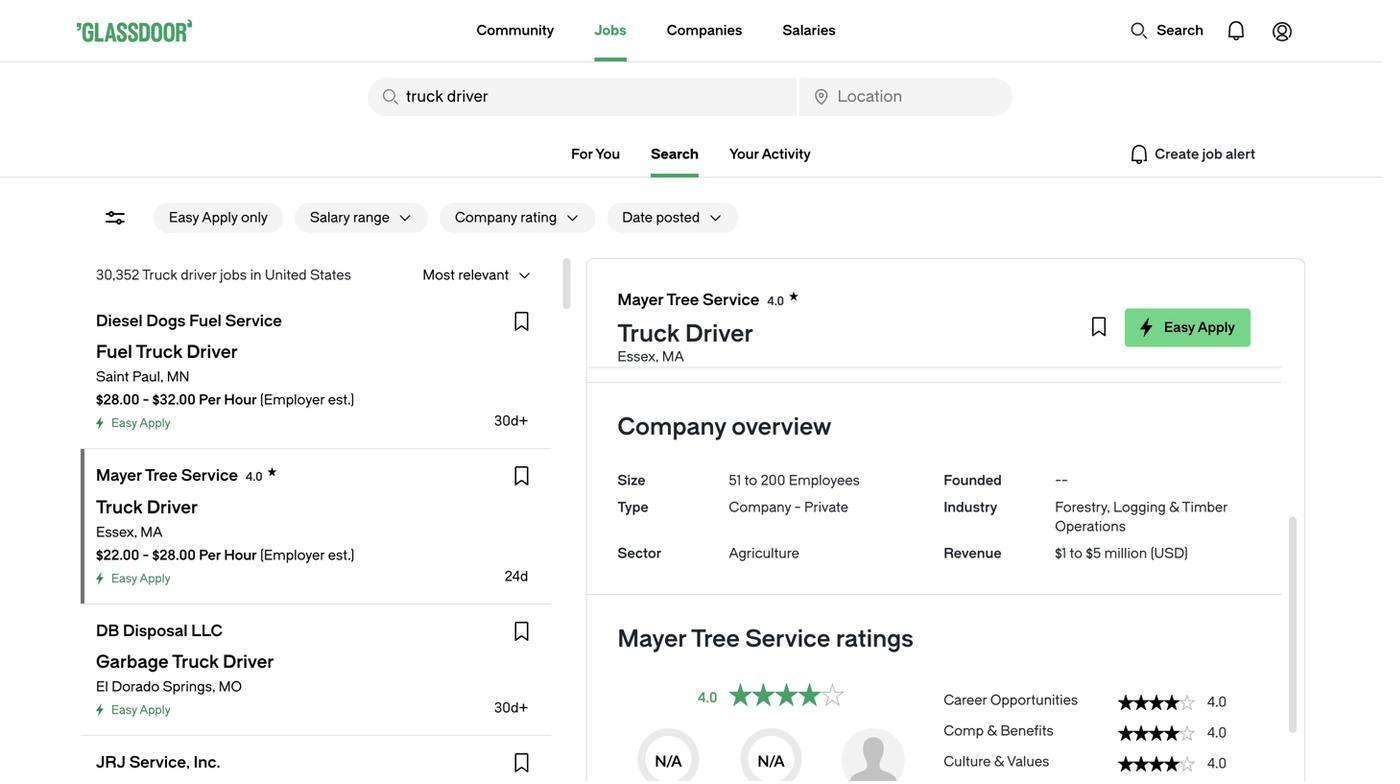 Task type: locate. For each thing, give the bounding box(es) containing it.
tree down $32.00
[[145, 467, 178, 485]]

2 vertical spatial mayer
[[618, 626, 687, 653]]

salary down includes
[[710, 315, 747, 330]]

easy up db
[[111, 572, 137, 586]]

1 vertical spatial essex,
[[96, 525, 137, 541]]

jrj
[[96, 754, 126, 772]]

1 per from the top
[[199, 392, 221, 408]]

1 vertical spatial $28.00
[[96, 392, 140, 408]]

culture & values 4.0 stars out of 5 element
[[944, 745, 1251, 776]]

51
[[729, 473, 742, 489]]

mayer tree service up 'no'
[[618, 291, 760, 309]]

easy up driver
[[169, 210, 199, 226]]

1 horizontal spatial range
[[877, 295, 914, 311]]

1 horizontal spatial ma
[[662, 349, 685, 365]]

sector
[[618, 546, 662, 562]]

date posted
[[623, 210, 700, 226]]

1 vertical spatial company
[[618, 414, 727, 441]]

30d+
[[495, 413, 529, 429], [495, 701, 529, 716]]

1 vertical spatial range
[[877, 295, 914, 311]]

0 vertical spatial tree
[[667, 291, 700, 309]]

easy
[[169, 210, 199, 226], [1165, 320, 1196, 336], [111, 417, 137, 430], [111, 572, 137, 586], [111, 704, 137, 717]]

per inside essex, ma $22.00 - $28.00 per hour (employer est.)
[[199, 548, 221, 564]]

0 horizontal spatial $22.00
[[96, 548, 139, 564]]

1 horizontal spatial truck
[[618, 321, 680, 348]]

company up size
[[618, 414, 727, 441]]

"glassdoor down their
[[919, 315, 990, 330]]

2 horizontal spatial $28.00
[[1214, 256, 1251, 270]]

$32.00
[[152, 392, 196, 408]]

1 horizontal spatial to
[[1070, 546, 1083, 562]]

company rating button
[[440, 203, 557, 233]]

company inside dropdown button
[[455, 210, 518, 226]]

activity
[[762, 146, 811, 162]]

a up data,
[[769, 295, 776, 311]]

status inside career opportunities 4.0 stars out of 5 element
[[1119, 695, 1196, 711]]

date posted button
[[607, 203, 700, 233]]

a left job
[[629, 315, 637, 330]]

range up the displays at top
[[877, 295, 914, 311]]

1 none field from the left
[[368, 78, 798, 116]]

search link
[[651, 146, 699, 178]]

mayer inside jobs list element
[[96, 467, 142, 485]]

1 (employer from the top
[[260, 392, 325, 408]]

united
[[265, 267, 307, 283]]

1 vertical spatial truck
[[618, 321, 680, 348]]

$22.00 up db
[[96, 548, 139, 564]]

tree up 4.0 stars out of 5 image
[[692, 626, 740, 653]]

0 vertical spatial truck
[[142, 267, 177, 283]]

jobs list element
[[81, 295, 552, 783]]

$28.00 up db disposal llc
[[152, 548, 196, 564]]

0 horizontal spatial truck
[[142, 267, 177, 283]]

0 vertical spatial &
[[1170, 500, 1180, 516]]

0 horizontal spatial essex,
[[96, 525, 137, 541]]

1 est.) from the top
[[328, 392, 355, 408]]

0 horizontal spatial range
[[353, 210, 390, 226]]

easy apply down $32.00
[[111, 417, 171, 430]]

1 vertical spatial "glassdoor
[[658, 334, 729, 350]]

-
[[143, 392, 149, 408], [1056, 473, 1062, 489], [1062, 473, 1069, 489], [795, 500, 802, 516], [143, 548, 149, 564]]

1 horizontal spatial essex,
[[618, 349, 659, 365]]

status down mayer tree service ratings
[[730, 684, 845, 707]]

0 horizontal spatial to
[[745, 473, 758, 489]]

mayer tree service ratings
[[618, 626, 914, 653]]

to right 51
[[745, 473, 758, 489]]

company - private
[[729, 500, 849, 516]]

1 horizontal spatial an
[[1093, 295, 1109, 311]]

1 vertical spatial est.)
[[328, 548, 355, 564]]

None field
[[368, 78, 798, 116], [800, 78, 1013, 116]]

1 vertical spatial (employer
[[260, 548, 325, 564]]

status inside comp & benefits 4.0 stars out of 5 element
[[1119, 726, 1196, 741]]

24d
[[505, 569, 529, 585]]

0 vertical spatial if
[[618, 295, 626, 311]]

job,
[[969, 295, 992, 311]]

service up 4.0 stars out of 5 image
[[746, 626, 831, 653]]

1 vertical spatial ma
[[141, 525, 163, 541]]

range inside if an employer includes a salary or salary range on their job, we display it as an "employer estimate". if a job has no salary data, glassdoor displays a "glassdoor estimate" if available.  to learn more about "glassdoor estimates," see our
[[877, 295, 914, 311]]

mn
[[167, 369, 190, 385]]

easy apply down the estimate".
[[1165, 320, 1236, 336]]

salary up glassdoor
[[780, 295, 817, 311]]

& right comp
[[988, 724, 998, 740]]

1 vertical spatial if
[[618, 315, 626, 330]]

salary range button
[[295, 203, 390, 233]]

$22.00 up or
[[827, 256, 864, 270]]

0 vertical spatial hour
[[224, 392, 257, 408]]

per
[[199, 392, 221, 408], [199, 548, 221, 564]]

estimates,"
[[732, 334, 804, 350]]

apply left only
[[202, 210, 238, 226]]

$22.00
[[827, 256, 864, 270], [96, 548, 139, 564]]

1 horizontal spatial $22.00
[[827, 256, 864, 270]]

30d+ for diesel dogs fuel service
[[495, 413, 529, 429]]

0 vertical spatial (employer
[[260, 392, 325, 408]]

company left rating at top left
[[455, 210, 518, 226]]

apply inside "button"
[[202, 210, 238, 226]]

0 horizontal spatial ma
[[141, 525, 163, 541]]

0 horizontal spatial "glassdoor
[[658, 334, 729, 350]]

0 vertical spatial per
[[199, 392, 221, 408]]

service up driver
[[703, 291, 760, 309]]

glassdoor
[[785, 315, 850, 330]]

& for values
[[995, 754, 1005, 770]]

salary right or
[[837, 295, 874, 311]]

2 horizontal spatial salary
[[837, 295, 874, 311]]

1 vertical spatial tree
[[145, 467, 178, 485]]

1 vertical spatial to
[[1070, 546, 1083, 562]]

per up llc
[[199, 548, 221, 564]]

an right as at the right
[[1093, 295, 1109, 311]]

saint paul, mn $28.00 - $32.00 per hour (employer est.)
[[96, 369, 355, 408]]

revenue
[[944, 546, 1002, 562]]

1 horizontal spatial $28.00
[[152, 548, 196, 564]]

(employer
[[260, 392, 325, 408], [260, 548, 325, 564]]

& for benefits
[[988, 724, 998, 740]]

service down the in
[[225, 313, 282, 330]]

el
[[96, 679, 108, 695]]

career opportunities
[[944, 693, 1079, 709]]

4.0
[[768, 295, 785, 308], [246, 471, 263, 484], [698, 691, 718, 706], [1208, 695, 1227, 711], [1208, 726, 1227, 741], [1208, 756, 1227, 772]]

1 vertical spatial mayer
[[96, 467, 142, 485]]

est.) inside essex, ma $22.00 - $28.00 per hour (employer est.)
[[328, 548, 355, 564]]

truck left driver
[[142, 267, 177, 283]]

2 per from the top
[[199, 548, 221, 564]]

as
[[1075, 295, 1090, 311]]

company for company overview
[[618, 414, 727, 441]]

1 vertical spatial search
[[651, 146, 699, 162]]

easy inside "button"
[[169, 210, 199, 226]]

0 vertical spatial company
[[455, 210, 518, 226]]

your
[[730, 146, 759, 162]]

30,352 truck driver jobs in united states
[[96, 267, 351, 283]]

2 vertical spatial &
[[995, 754, 1005, 770]]

0 horizontal spatial $28.00
[[96, 392, 140, 408]]

0 horizontal spatial mayer tree service
[[96, 467, 238, 485]]

0 vertical spatial search
[[1157, 23, 1204, 38]]

disposal
[[123, 623, 188, 641]]

- inside saint paul, mn $28.00 - $32.00 per hour (employer est.)
[[143, 392, 149, 408]]

tree inside jobs list element
[[145, 467, 178, 485]]

salary
[[310, 210, 350, 226]]

0 horizontal spatial an
[[629, 295, 645, 311]]

company down 200
[[729, 500, 792, 516]]

2 horizontal spatial company
[[729, 500, 792, 516]]

1 vertical spatial hour
[[224, 548, 257, 564]]

"employer
[[1112, 295, 1179, 311]]

(employer inside essex, ma $22.00 - $28.00 per hour (employer est.)
[[260, 548, 325, 564]]

status inside culture & values 4.0 stars out of 5 element
[[1119, 757, 1196, 772]]

an up job
[[629, 295, 645, 311]]

2 none field from the left
[[800, 78, 1013, 116]]

1 hour from the top
[[224, 392, 257, 408]]

easy down the estimate".
[[1165, 320, 1196, 336]]

if
[[1058, 315, 1065, 330]]

0 vertical spatial ma
[[662, 349, 685, 365]]

llc
[[191, 623, 223, 641]]

& left timber
[[1170, 500, 1180, 516]]

1 vertical spatial $22.00
[[96, 548, 139, 564]]

salaries link
[[783, 0, 836, 61]]

0 vertical spatial range
[[353, 210, 390, 226]]

1 horizontal spatial none field
[[800, 78, 1013, 116]]

2 est.) from the top
[[328, 548, 355, 564]]

$28.00
[[1214, 256, 1251, 270], [96, 392, 140, 408], [152, 548, 196, 564]]

a right the displays at top
[[908, 315, 915, 330]]

status
[[730, 684, 845, 707], [1119, 695, 1196, 711], [1119, 726, 1196, 741], [1119, 757, 1196, 772]]

1 vertical spatial 30d+
[[495, 701, 529, 716]]

1 horizontal spatial search
[[1157, 23, 1204, 38]]

0 vertical spatial est.)
[[328, 392, 355, 408]]

0 horizontal spatial none field
[[368, 78, 798, 116]]

search button
[[1121, 12, 1214, 50]]

jobs link
[[595, 0, 627, 61]]

4.0 inside jobs list element
[[246, 471, 263, 484]]

hour inside saint paul, mn $28.00 - $32.00 per hour (employer est.)
[[224, 392, 257, 408]]

0 vertical spatial essex,
[[618, 349, 659, 365]]

& left values
[[995, 754, 1005, 770]]

1 vertical spatial per
[[199, 548, 221, 564]]

--
[[1056, 473, 1069, 489]]

1 if from the top
[[618, 295, 626, 311]]

2 if from the top
[[618, 315, 626, 330]]

range
[[353, 210, 390, 226], [877, 295, 914, 311]]

status down comp & benefits 4.0 stars out of 5 element
[[1119, 757, 1196, 772]]

range right salary
[[353, 210, 390, 226]]

2 vertical spatial company
[[729, 500, 792, 516]]

per right $32.00
[[199, 392, 221, 408]]

a
[[769, 295, 776, 311], [629, 315, 637, 330], [908, 315, 915, 330]]

2 an from the left
[[1093, 295, 1109, 311]]

diesel
[[96, 313, 143, 330]]

apply down el dorado springs, mo
[[140, 704, 171, 717]]

essex, inside truck driver essex, ma
[[618, 349, 659, 365]]

2 vertical spatial $28.00
[[152, 548, 196, 564]]

2 (employer from the top
[[260, 548, 325, 564]]

forestry, logging & timber operations
[[1056, 500, 1228, 535]]

easy apply down dorado
[[111, 704, 171, 717]]

2 30d+ from the top
[[495, 701, 529, 716]]

$28.00 down saint
[[96, 392, 140, 408]]

your activity
[[730, 146, 811, 162]]

apply
[[202, 210, 238, 226], [1198, 320, 1236, 336], [140, 417, 171, 430], [140, 572, 171, 586], [140, 704, 171, 717]]

inc.
[[194, 754, 221, 772]]

estimate".
[[1182, 295, 1245, 311]]

truck inside truck driver essex, ma
[[618, 321, 680, 348]]

company rating trends element
[[944, 684, 1251, 783]]

hour
[[224, 392, 257, 408], [224, 548, 257, 564]]

$28.00 up the estimate".
[[1214, 256, 1251, 270]]

salary range
[[310, 210, 390, 226]]

mayer tree service down $32.00
[[96, 467, 238, 485]]

status for career opportunities
[[1119, 695, 1196, 711]]

apply up disposal
[[140, 572, 171, 586]]

apply down the estimate".
[[1198, 320, 1236, 336]]

0 vertical spatial to
[[745, 473, 758, 489]]

1 horizontal spatial mayer tree service
[[618, 291, 760, 309]]

0 horizontal spatial a
[[629, 315, 637, 330]]

community link
[[477, 0, 554, 61]]

51 to 200 employees
[[729, 473, 860, 489]]

easy apply
[[1165, 320, 1236, 336], [111, 417, 171, 430], [111, 572, 171, 586], [111, 704, 171, 717]]

career opportunities 4.0 stars out of 5 element
[[944, 684, 1251, 715]]

in
[[250, 267, 262, 283]]

type
[[618, 500, 649, 516]]

2 hour from the top
[[224, 548, 257, 564]]

status for culture & values
[[1119, 757, 1196, 772]]

if
[[618, 295, 626, 311], [618, 315, 626, 330]]

truck
[[142, 267, 177, 283], [618, 321, 680, 348]]

db
[[96, 623, 119, 641]]

we
[[995, 295, 1014, 311]]

to for 51
[[745, 473, 758, 489]]

"glassdoor down 'no'
[[658, 334, 729, 350]]

0 horizontal spatial company
[[455, 210, 518, 226]]

1 30d+ from the top
[[495, 413, 529, 429]]

0 vertical spatial 30d+
[[495, 413, 529, 429]]

mayer tree service inside jobs list element
[[96, 467, 238, 485]]

0 vertical spatial "glassdoor
[[919, 315, 990, 330]]

1 horizontal spatial company
[[618, 414, 727, 441]]

1 vertical spatial &
[[988, 724, 998, 740]]

2 vertical spatial tree
[[692, 626, 740, 653]]

tree up has
[[667, 291, 700, 309]]

truck down employer
[[618, 321, 680, 348]]

status up culture & values 4.0 stars out of 5 element
[[1119, 726, 1196, 741]]

status for comp & benefits
[[1119, 726, 1196, 741]]

salaries
[[783, 23, 836, 38]]

status up comp & benefits 4.0 stars out of 5 element
[[1119, 695, 1196, 711]]

30d+ for db disposal llc
[[495, 701, 529, 716]]

to
[[745, 473, 758, 489], [1070, 546, 1083, 562]]

company ratings element
[[618, 729, 925, 783]]

1 vertical spatial mayer tree service
[[96, 467, 238, 485]]

essex,
[[618, 349, 659, 365], [96, 525, 137, 541]]

&
[[1170, 500, 1180, 516], [988, 724, 998, 740], [995, 754, 1005, 770]]

you
[[596, 146, 621, 162]]

to right "$1"
[[1070, 546, 1083, 562]]

states
[[310, 267, 351, 283]]



Task type: vqa. For each thing, say whether or not it's contained in the screenshot.
dod
no



Task type: describe. For each thing, give the bounding box(es) containing it.
$28.00 inside saint paul, mn $28.00 - $32.00 per hour (employer est.)
[[96, 392, 140, 408]]

easy apply button
[[1125, 309, 1251, 347]]

for you
[[572, 146, 621, 162]]

for you link
[[572, 146, 621, 162]]

easy apply up disposal
[[111, 572, 171, 586]]

data,
[[750, 315, 781, 330]]

jobs
[[595, 23, 627, 38]]

saint
[[96, 369, 129, 385]]

mo
[[219, 679, 242, 695]]

truck driver essex, ma
[[618, 321, 754, 365]]

dorado
[[112, 679, 160, 695]]

size
[[618, 473, 646, 489]]

per inside saint paul, mn $28.00 - $32.00 per hour (employer est.)
[[199, 392, 221, 408]]

forestry,
[[1056, 500, 1111, 516]]

logging
[[1114, 500, 1167, 516]]

search inside button
[[1157, 23, 1204, 38]]

0 horizontal spatial salary
[[710, 315, 747, 330]]

paul,
[[133, 369, 164, 385]]

apply down $32.00
[[140, 417, 171, 430]]

hour inside essex, ma $22.00 - $28.00 per hour (employer est.)
[[224, 548, 257, 564]]

job
[[640, 315, 660, 330]]

timber
[[1183, 500, 1228, 516]]

$25.00
[[618, 230, 705, 263]]

most relevant button
[[408, 260, 509, 291]]

est.) inside saint paul, mn $28.00 - $32.00 per hour (employer est.)
[[328, 392, 355, 408]]

easy down saint
[[111, 417, 137, 430]]

operations
[[1056, 519, 1127, 535]]

display
[[1017, 295, 1061, 311]]

1 horizontal spatial a
[[769, 295, 776, 311]]

dogs
[[146, 313, 186, 330]]

culture & values
[[944, 754, 1050, 770]]

easy apply only
[[169, 210, 268, 226]]

has
[[663, 315, 686, 330]]

your activity link
[[730, 146, 811, 162]]

2 horizontal spatial a
[[908, 315, 915, 330]]

service up essex, ma $22.00 - $28.00 per hour (employer est.)
[[181, 467, 238, 485]]

- inside essex, ma $22.00 - $28.00 per hour (employer est.)
[[143, 548, 149, 564]]

culture
[[944, 754, 991, 770]]

service,
[[129, 754, 190, 772]]

$1 to $5 million (usd)
[[1056, 546, 1189, 562]]

db disposal llc
[[96, 623, 223, 641]]

if an employer includes a salary or salary range on their job, we display it as an "employer estimate". if a job has no salary data, glassdoor displays a "glassdoor estimate" if available.  to learn more about "glassdoor estimates," see our
[[618, 295, 1245, 350]]

range inside salary range popup button
[[353, 210, 390, 226]]

includes
[[712, 295, 765, 311]]

essex, inside essex, ma $22.00 - $28.00 per hour (employer est.)
[[96, 525, 137, 541]]

opportunities
[[991, 693, 1079, 709]]

easy down dorado
[[111, 704, 137, 717]]

4.0 stars out of 5 image
[[730, 684, 845, 714]]

benefits
[[1001, 724, 1054, 740]]

see
[[807, 334, 830, 350]]

no
[[690, 315, 706, 330]]

company overview
[[618, 414, 832, 441]]

$1
[[1056, 546, 1067, 562]]

apply inside 'button'
[[1198, 320, 1236, 336]]

$22.00 inside essex, ma $22.00 - $28.00 per hour (employer est.)
[[96, 548, 139, 564]]

career
[[944, 693, 988, 709]]

learn
[[1149, 315, 1181, 330]]

community
[[477, 23, 554, 38]]

driver
[[181, 267, 217, 283]]

200
[[761, 473, 786, 489]]

more
[[1185, 315, 1219, 330]]

(employer inside saint paul, mn $28.00 - $32.00 per hour (employer est.)
[[260, 392, 325, 408]]

posted
[[656, 210, 700, 226]]

for
[[572, 146, 593, 162]]

to
[[1130, 315, 1146, 330]]

their
[[937, 295, 966, 311]]

Search location field
[[800, 78, 1013, 116]]

employer
[[648, 295, 708, 311]]

easy apply only button
[[154, 203, 283, 233]]

1 horizontal spatial salary
[[780, 295, 817, 311]]

& inside forestry, logging & timber operations
[[1170, 500, 1180, 516]]

springs,
[[163, 679, 215, 695]]

1 an from the left
[[629, 295, 645, 311]]

comp
[[944, 724, 984, 740]]

displays
[[853, 315, 904, 330]]

jobs
[[220, 267, 247, 283]]

diesel dogs fuel service
[[96, 313, 282, 330]]

company for company - private
[[729, 500, 792, 516]]

easy inside 'button'
[[1165, 320, 1196, 336]]

essex, ma $22.00 - $28.00 per hour (employer est.)
[[96, 525, 355, 564]]

on
[[917, 295, 934, 311]]

company for company rating
[[455, 210, 518, 226]]

available.
[[1069, 315, 1128, 330]]

million
[[1105, 546, 1148, 562]]

ratings
[[836, 626, 914, 653]]

0 horizontal spatial search
[[651, 146, 699, 162]]

(usd)
[[1151, 546, 1189, 562]]

companies link
[[667, 0, 743, 61]]

0 vertical spatial $22.00
[[827, 256, 864, 270]]

about
[[618, 334, 655, 350]]

to for $1
[[1070, 546, 1083, 562]]

comp & benefits
[[944, 724, 1054, 740]]

industry
[[944, 500, 998, 516]]

fuel
[[189, 313, 222, 330]]

private
[[805, 500, 849, 516]]

0 vertical spatial mayer
[[618, 291, 664, 309]]

Search keyword field
[[368, 78, 798, 116]]

easy apply inside 'button'
[[1165, 320, 1236, 336]]

0 vertical spatial $28.00
[[1214, 256, 1251, 270]]

or
[[820, 295, 833, 311]]

none field 'search keyword'
[[368, 78, 798, 116]]

comp & benefits 4.0 stars out of 5 element
[[944, 715, 1251, 745]]

0 vertical spatial mayer tree service
[[618, 291, 760, 309]]

most
[[423, 267, 455, 283]]

30,352
[[96, 267, 139, 283]]

open filter menu image
[[104, 206, 127, 230]]

rating
[[521, 210, 557, 226]]

$28.00 inside essex, ma $22.00 - $28.00 per hour (employer est.)
[[152, 548, 196, 564]]

estimate"
[[993, 315, 1054, 330]]

none field search location
[[800, 78, 1013, 116]]

employees
[[789, 473, 860, 489]]

1 horizontal spatial "glassdoor
[[919, 315, 990, 330]]

values
[[1008, 754, 1050, 770]]

our
[[833, 334, 854, 350]]

ma inside essex, ma $22.00 - $28.00 per hour (employer est.)
[[141, 525, 163, 541]]

only
[[241, 210, 268, 226]]

ma inside truck driver essex, ma
[[662, 349, 685, 365]]



